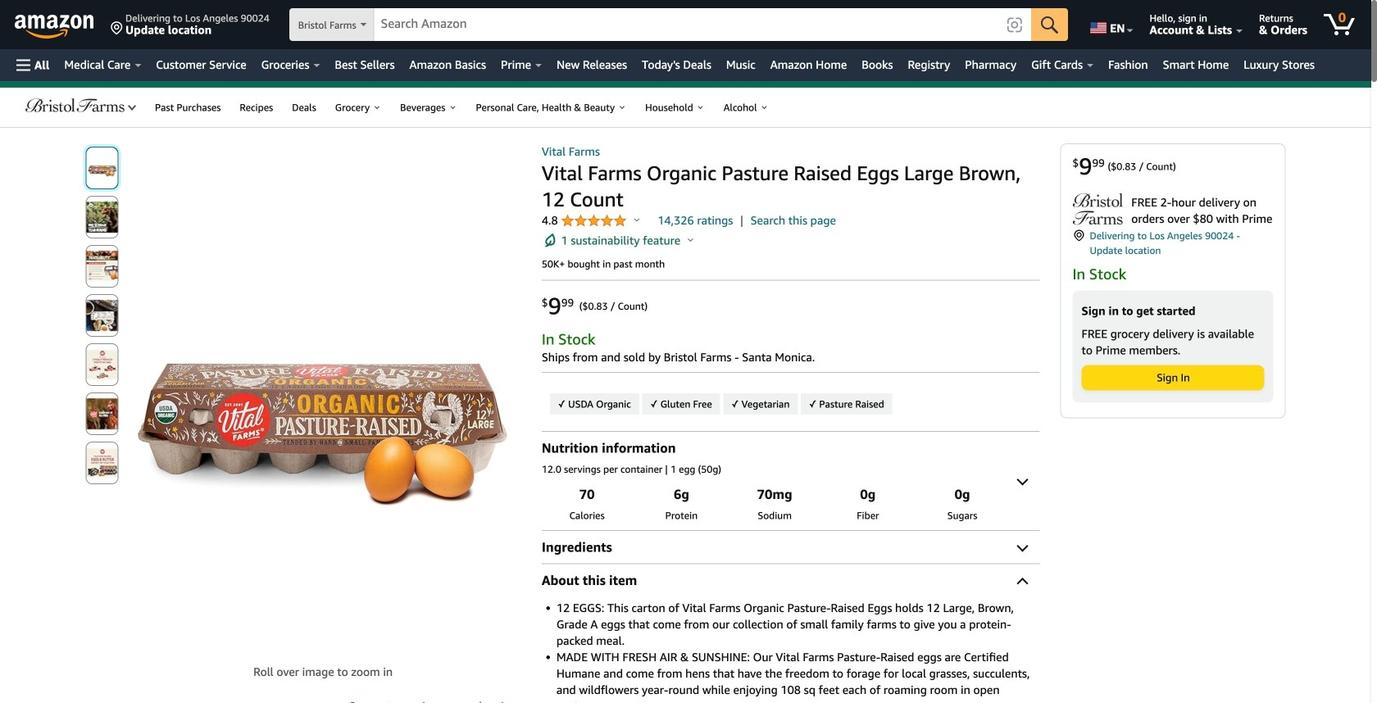 Task type: describe. For each thing, give the bounding box(es) containing it.
none search field inside navigation navigation
[[289, 8, 1068, 43]]

navigation navigation
[[0, 0, 1377, 703]]

navigation inside navigation navigation
[[0, 88, 1372, 127]]

logo image
[[22, 98, 125, 116]]

close image
[[1377, 10, 1377, 30]]

Search Amazon text field
[[374, 9, 999, 40]]

amazon image
[[15, 15, 94, 39]]

sustainability features image
[[542, 232, 558, 249]]



Task type: locate. For each thing, give the bounding box(es) containing it.
popover image
[[634, 218, 640, 222]]

None search field
[[289, 8, 1068, 43]]

navigation
[[0, 88, 1372, 127]]

close image
[[1377, 10, 1377, 30]]

vital farms organic pasture raised eggs large brown, 12 count image
[[123, 203, 524, 604]]

None submit
[[1032, 8, 1068, 41], [86, 148, 118, 189], [86, 197, 118, 238], [86, 246, 118, 287], [86, 295, 118, 336], [86, 344, 118, 385], [86, 394, 118, 435], [86, 443, 118, 484], [1032, 8, 1068, 41], [86, 148, 118, 189], [86, 197, 118, 238], [86, 246, 118, 287], [86, 295, 118, 336], [86, 344, 118, 385], [86, 394, 118, 435], [86, 443, 118, 484]]

main content
[[71, 10, 1377, 703]]



Task type: vqa. For each thing, say whether or not it's contained in the screenshot.
1st checkbox icon
no



